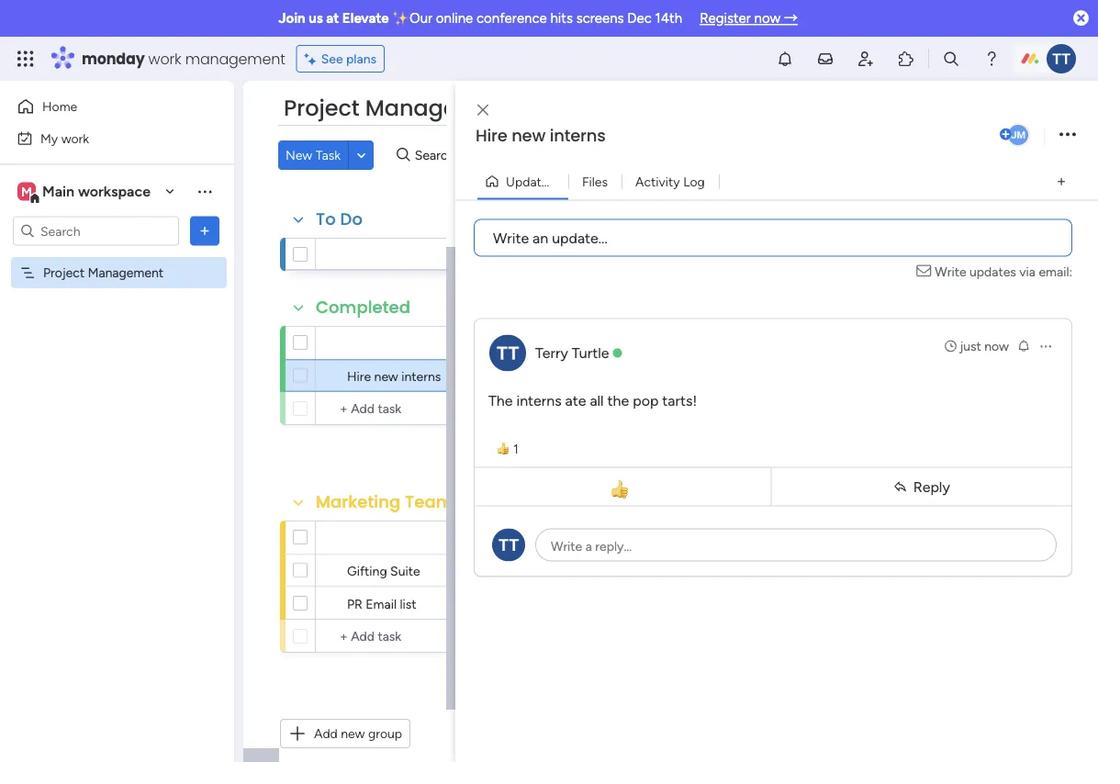 Task type: vqa. For each thing, say whether or not it's contained in the screenshot.
update...
yes



Task type: locate. For each thing, give the bounding box(es) containing it.
updates / 1 button
[[478, 167, 571, 196]]

hire inside field
[[476, 124, 508, 147]]

1 vertical spatial project
[[43, 265, 85, 281]]

1 button
[[489, 438, 526, 460]]

files
[[582, 174, 608, 189]]

tarts!
[[662, 392, 697, 410]]

task
[[316, 147, 341, 163]]

1 horizontal spatial project
[[284, 93, 360, 124]]

apps image
[[897, 50, 916, 68]]

just now
[[960, 338, 1009, 354]]

options image right reminder icon
[[1039, 339, 1053, 354]]

see plans
[[321, 51, 377, 67]]

online
[[436, 10, 473, 27]]

interns up 'files' button
[[550, 124, 606, 147]]

gifting
[[347, 563, 387, 579]]

work right my at the top left of page
[[61, 130, 89, 146]]

work right monday
[[148, 48, 181, 69]]

close image
[[478, 104, 489, 117]]

1 right /
[[566, 174, 571, 189]]

2 horizontal spatial write
[[935, 264, 967, 280]]

0 vertical spatial hire
[[476, 124, 508, 147]]

0 vertical spatial write
[[493, 229, 529, 247]]

1 vertical spatial work
[[61, 130, 89, 146]]

project management inside list box
[[43, 265, 164, 281]]

workspace
[[78, 183, 151, 200]]

1 vertical spatial new
[[374, 368, 398, 384]]

1 horizontal spatial options image
[[1060, 123, 1076, 147]]

0 vertical spatial options image
[[1060, 123, 1076, 147]]

now
[[754, 10, 781, 27], [985, 338, 1009, 354]]

at
[[326, 10, 339, 27]]

us
[[309, 10, 323, 27]]

hire new interns down "completed" field
[[347, 368, 441, 384]]

0 horizontal spatial project management
[[43, 265, 164, 281]]

options image
[[1060, 123, 1076, 147], [1039, 339, 1053, 354]]

management
[[365, 93, 516, 124], [88, 265, 164, 281]]

gifting suite
[[347, 563, 420, 579]]

our
[[410, 10, 433, 27]]

team
[[405, 490, 453, 514]]

hire down 'close' icon
[[476, 124, 508, 147]]

1 down the interns ate all the pop tarts!
[[513, 441, 519, 456]]

to do
[[316, 208, 363, 231]]

Search in workspace field
[[39, 220, 153, 242]]

1 vertical spatial now
[[985, 338, 1009, 354]]

write left 'an'
[[493, 229, 529, 247]]

via
[[1020, 264, 1036, 280]]

0 vertical spatial project management
[[284, 93, 516, 124]]

Completed field
[[311, 296, 415, 320]]

work for my
[[61, 130, 89, 146]]

project management up the v2 search image
[[284, 93, 516, 124]]

turtle
[[572, 344, 609, 362]]

1 horizontal spatial hire new interns
[[476, 124, 606, 147]]

1 vertical spatial write
[[935, 264, 967, 280]]

the interns ate all the pop tarts!
[[489, 392, 697, 410]]

now right just
[[985, 338, 1009, 354]]

select product image
[[17, 50, 35, 68]]

home button
[[11, 92, 197, 121]]

help image
[[983, 50, 1001, 68]]

0 horizontal spatial new
[[341, 726, 365, 742]]

0 horizontal spatial management
[[88, 265, 164, 281]]

1 horizontal spatial 1
[[566, 174, 571, 189]]

my
[[40, 130, 58, 146]]

0 vertical spatial interns
[[550, 124, 606, 147]]

Hire new interns field
[[471, 124, 996, 148]]

0 horizontal spatial write
[[493, 229, 529, 247]]

hire down "completed" field
[[347, 368, 371, 384]]

0 horizontal spatial work
[[61, 130, 89, 146]]

new task
[[286, 147, 341, 163]]

1 vertical spatial project management
[[43, 265, 164, 281]]

invite members image
[[857, 50, 875, 68]]

1 horizontal spatial work
[[148, 48, 181, 69]]

project
[[284, 93, 360, 124], [43, 265, 85, 281]]

search everything image
[[942, 50, 961, 68]]

2 vertical spatial write
[[551, 538, 582, 554]]

Search field
[[410, 142, 465, 168]]

terry turtle link
[[535, 344, 609, 362]]

now for just
[[985, 338, 1009, 354]]

hire new interns inside hire new interns field
[[476, 124, 606, 147]]

write inside "button"
[[493, 229, 529, 247]]

1 vertical spatial management
[[88, 265, 164, 281]]

1 horizontal spatial hire
[[476, 124, 508, 147]]

activity
[[636, 174, 680, 189]]

interns down "completed" field
[[402, 368, 441, 384]]

0 vertical spatial hire new interns
[[476, 124, 606, 147]]

management up search field
[[365, 93, 516, 124]]

project up task
[[284, 93, 360, 124]]

all
[[590, 392, 604, 410]]

0 horizontal spatial options image
[[1039, 339, 1053, 354]]

updates
[[506, 174, 555, 189]]

interns inside field
[[550, 124, 606, 147]]

write
[[493, 229, 529, 247], [935, 264, 967, 280], [551, 538, 582, 554]]

interns
[[550, 124, 606, 147], [402, 368, 441, 384], [517, 392, 562, 410]]

new task button
[[278, 141, 348, 170]]

0 vertical spatial new
[[512, 124, 546, 147]]

0 horizontal spatial 1
[[513, 441, 519, 456]]

1 vertical spatial options image
[[1039, 339, 1053, 354]]

option
[[0, 256, 234, 260]]

new up updates
[[512, 124, 546, 147]]

management
[[185, 48, 285, 69]]

hire new interns up updates / 1
[[476, 124, 606, 147]]

new down "completed" field
[[374, 368, 398, 384]]

0 horizontal spatial project
[[43, 265, 85, 281]]

project inside list box
[[43, 265, 85, 281]]

Project Management field
[[279, 93, 520, 124]]

home
[[42, 99, 77, 114]]

completed
[[316, 296, 411, 319]]

1 horizontal spatial write
[[551, 538, 582, 554]]

now left →
[[754, 10, 781, 27]]

interns left the ate
[[517, 392, 562, 410]]

0 vertical spatial work
[[148, 48, 181, 69]]

email:
[[1039, 264, 1073, 280]]

see plans button
[[296, 45, 385, 73]]

activity log button
[[622, 167, 719, 196]]

project management
[[284, 93, 516, 124], [43, 265, 164, 281]]

new inside field
[[512, 124, 546, 147]]

2 vertical spatial interns
[[517, 392, 562, 410]]

1 horizontal spatial now
[[985, 338, 1009, 354]]

1 inside 1 button
[[513, 441, 519, 456]]

options image up add view image
[[1060, 123, 1076, 147]]

dapulse addbtn image
[[1000, 129, 1012, 141]]

marketing team
[[316, 490, 453, 514]]

terry turtle
[[535, 344, 609, 362]]

2 horizontal spatial new
[[512, 124, 546, 147]]

updates
[[970, 264, 1016, 280]]

project down search in workspace field
[[43, 265, 85, 281]]

0 vertical spatial 1
[[566, 174, 571, 189]]

new
[[512, 124, 546, 147], [374, 368, 398, 384], [341, 726, 365, 742]]

1 vertical spatial interns
[[402, 368, 441, 384]]

2 vertical spatial new
[[341, 726, 365, 742]]

m
[[21, 184, 32, 199]]

1 vertical spatial hire
[[347, 368, 371, 384]]

options image
[[196, 222, 214, 240]]

work
[[148, 48, 181, 69], [61, 130, 89, 146]]

just now link
[[944, 337, 1009, 355]]

write left a
[[551, 538, 582, 554]]

0 vertical spatial management
[[365, 93, 516, 124]]

0 horizontal spatial hire new interns
[[347, 368, 441, 384]]

see
[[321, 51, 343, 67]]

update...
[[552, 229, 608, 247]]

reply
[[913, 478, 950, 495]]

0 horizontal spatial now
[[754, 10, 781, 27]]

project management down search in workspace field
[[43, 265, 164, 281]]

0 vertical spatial project
[[284, 93, 360, 124]]

new right add
[[341, 726, 365, 742]]

1 vertical spatial 1
[[513, 441, 519, 456]]

hire
[[476, 124, 508, 147], [347, 368, 371, 384]]

1 horizontal spatial management
[[365, 93, 516, 124]]

ate
[[565, 392, 586, 410]]

work inside button
[[61, 130, 89, 146]]

1 horizontal spatial project management
[[284, 93, 516, 124]]

register now →
[[700, 10, 798, 27]]

1 horizontal spatial new
[[374, 368, 398, 384]]

management down search in workspace field
[[88, 265, 164, 281]]

terry
[[535, 344, 568, 362]]

write left updates
[[935, 264, 967, 280]]

0 vertical spatial now
[[754, 10, 781, 27]]

updates / 1
[[506, 174, 571, 189]]

write for write updates via email:
[[935, 264, 967, 280]]



Task type: describe. For each thing, give the bounding box(es) containing it.
project management list box
[[0, 253, 234, 536]]

add new group button
[[280, 719, 411, 748]]

write updates via email:
[[935, 264, 1073, 280]]

main workspace
[[42, 183, 151, 200]]

plans
[[346, 51, 377, 67]]

Marketing Team field
[[311, 490, 458, 514]]

my work
[[40, 130, 89, 146]]

a
[[586, 538, 592, 554]]

screens
[[576, 10, 624, 27]]

inbox image
[[816, 50, 835, 68]]

hits
[[550, 10, 573, 27]]

management inside list box
[[88, 265, 164, 281]]

envelope o image
[[917, 262, 935, 281]]

reply...
[[595, 538, 632, 554]]

v2 search image
[[397, 145, 410, 166]]

suite
[[390, 563, 420, 579]]

dec
[[627, 10, 652, 27]]

main
[[42, 183, 74, 200]]

→
[[784, 10, 798, 27]]

new
[[286, 147, 312, 163]]

list
[[400, 596, 417, 612]]

14th
[[655, 10, 682, 27]]

jeremy miller image
[[1007, 123, 1030, 147]]

workspace selection element
[[17, 180, 153, 204]]

angle down image
[[357, 148, 366, 162]]

1 inside updates / 1 button
[[566, 174, 571, 189]]

register now → link
[[700, 10, 798, 27]]

group
[[368, 726, 402, 742]]

register
[[700, 10, 751, 27]]

just
[[960, 338, 982, 354]]

notifications image
[[776, 50, 794, 68]]

work for monday
[[148, 48, 181, 69]]

log
[[683, 174, 705, 189]]

do
[[340, 208, 363, 231]]

dapulse drag 2 image
[[458, 401, 464, 422]]

reminder image
[[1017, 338, 1031, 353]]

write for write a reply...
[[551, 538, 582, 554]]

✨
[[392, 10, 406, 27]]

1 vertical spatial hire new interns
[[347, 368, 441, 384]]

project management inside field
[[284, 93, 516, 124]]

terry turtle image
[[1047, 44, 1076, 73]]

monday work management
[[82, 48, 285, 69]]

email
[[366, 596, 397, 612]]

an
[[533, 229, 548, 247]]

add view image
[[1058, 175, 1065, 188]]

new inside button
[[341, 726, 365, 742]]

the
[[608, 392, 629, 410]]

activity log
[[636, 174, 705, 189]]

files button
[[568, 167, 622, 196]]

add new group
[[314, 726, 402, 742]]

add
[[314, 726, 338, 742]]

write a reply...
[[551, 538, 632, 554]]

workspace options image
[[196, 182, 214, 200]]

pr
[[347, 596, 363, 612]]

workspace image
[[17, 181, 36, 202]]

0 horizontal spatial hire
[[347, 368, 371, 384]]

/
[[558, 174, 563, 189]]

write for write an update...
[[493, 229, 529, 247]]

management inside field
[[365, 93, 516, 124]]

marketing
[[316, 490, 401, 514]]

To Do field
[[311, 208, 367, 231]]

project inside field
[[284, 93, 360, 124]]

write an update... button
[[474, 219, 1073, 257]]

write an update...
[[493, 229, 608, 247]]

elevate
[[342, 10, 389, 27]]

join
[[278, 10, 305, 27]]

now for register
[[754, 10, 781, 27]]

reply button
[[776, 472, 1068, 502]]

the
[[489, 392, 513, 410]]

monday
[[82, 48, 145, 69]]

pr email list
[[347, 596, 417, 612]]

to
[[316, 208, 336, 231]]

my work button
[[11, 124, 197, 153]]

join us at elevate ✨ our online conference hits screens dec 14th
[[278, 10, 682, 27]]

pop
[[633, 392, 659, 410]]

conference
[[477, 10, 547, 27]]



